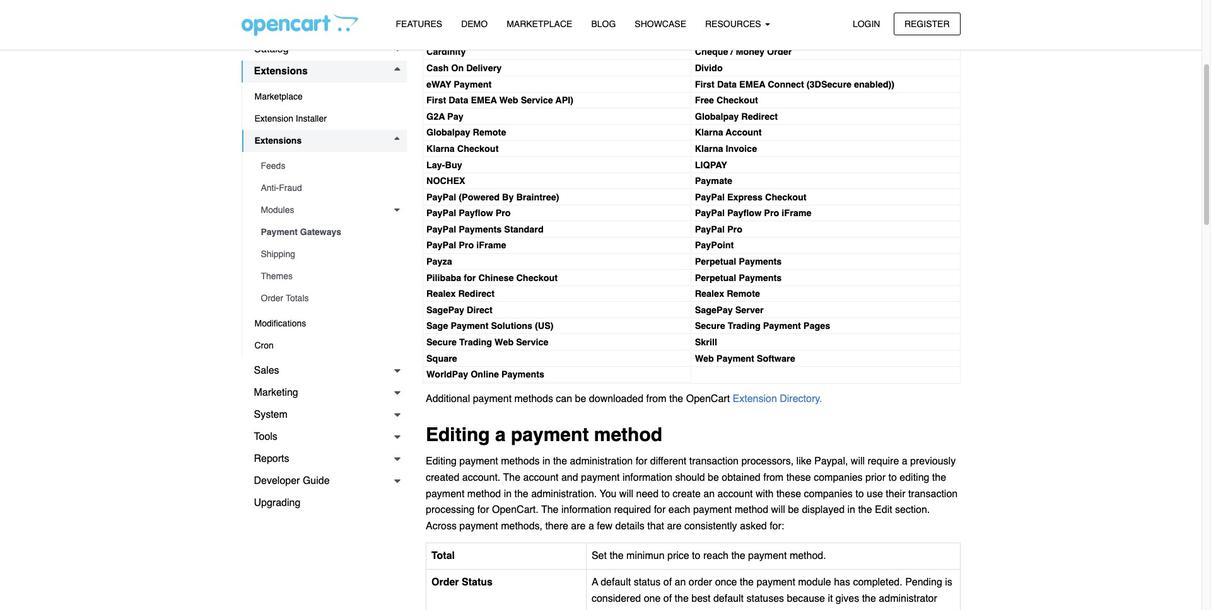 Task type: vqa. For each thing, say whether or not it's contained in the screenshot.
Divido eWAY Payment
yes



Task type: describe. For each thing, give the bounding box(es) containing it.
the left opencart
[[670, 394, 684, 405]]

considered
[[592, 594, 641, 605]]

0 horizontal spatial extension
[[255, 114, 293, 124]]

guide
[[303, 476, 330, 487]]

paymate
[[695, 176, 733, 186]]

0 horizontal spatial emea
[[471, 95, 497, 105]]

login link
[[842, 12, 891, 35]]

admin
[[254, 21, 283, 33]]

by
[[502, 192, 514, 202]]

feeds
[[261, 161, 286, 171]]

0 vertical spatial globalpay
[[695, 112, 739, 122]]

payza
[[427, 257, 452, 267]]

system link
[[241, 405, 407, 427]]

(us)
[[535, 322, 554, 332]]

admin interface
[[254, 21, 325, 33]]

payments inside paypal payflow pro iframe paypal payments standard
[[459, 225, 502, 235]]

the left edit
[[859, 505, 873, 516]]

1 of from the top
[[664, 578, 672, 589]]

order inside the cheque / money order cash on delivery
[[767, 47, 792, 57]]

checkout inside klarna account klarna checkout
[[457, 144, 499, 154]]

admin interface link
[[241, 16, 407, 38]]

0 vertical spatial first
[[695, 79, 715, 89]]

enabled))
[[855, 79, 895, 89]]

upgrading
[[254, 498, 301, 509]]

1 horizontal spatial will
[[772, 505, 786, 516]]

1 vertical spatial marketplace link
[[242, 86, 407, 108]]

the up "and"
[[553, 457, 567, 468]]

the up process
[[675, 594, 689, 605]]

process
[[665, 610, 700, 611]]

details
[[616, 521, 645, 533]]

for left opencart.
[[478, 505, 489, 516]]

the right set
[[610, 551, 624, 562]]

globalpay redirect globalpay remote
[[427, 112, 778, 138]]

account
[[726, 128, 762, 138]]

status
[[462, 578, 493, 589]]

you
[[600, 489, 617, 500]]

1 horizontal spatial extension
[[733, 394, 777, 405]]

features link
[[387, 13, 452, 35]]

0 vertical spatial trading
[[728, 322, 761, 332]]

create
[[673, 489, 701, 500]]

order totals
[[261, 293, 309, 304]]

previously
[[911, 457, 956, 468]]

need
[[636, 489, 659, 500]]

checkout inside paypal express checkout paypal payflow pro
[[765, 192, 807, 202]]

invoice
[[726, 144, 757, 154]]

additional
[[426, 394, 470, 405]]

1 horizontal spatial account
[[718, 489, 753, 500]]

braintree)
[[517, 192, 559, 202]]

order for order status
[[432, 578, 459, 589]]

for up that
[[654, 505, 666, 516]]

payment inside secure trading payment pages secure trading web service
[[763, 322, 801, 332]]

administrator
[[879, 594, 938, 605]]

1 vertical spatial in
[[504, 489, 512, 500]]

klarna account klarna checkout
[[427, 128, 762, 154]]

web inside web payment software worldpay online payments
[[695, 354, 714, 364]]

some
[[592, 610, 617, 611]]

0 horizontal spatial method
[[468, 489, 501, 500]]

system
[[254, 410, 288, 421]]

methods for can
[[515, 394, 553, 405]]

editing
[[900, 473, 930, 484]]

g2a
[[427, 112, 445, 122]]

the up opencart.
[[515, 489, 529, 500]]

iframe inside paypal payflow pro iframe paypal payments standard
[[782, 208, 812, 219]]

set the minimun price to reach the payment method.
[[592, 551, 827, 562]]

editing payment methods in the administration for different transaction processors, like paypal, will require a previously created account. the account and payment information should be obtained from these companies prior to editing the payment method in the administration. you will need to create an account with these companies to use their transaction processing for opencart. the information required for each payment method will be displayed in the edit section. across payment methods, there are a few details that are consistently asked for:
[[426, 457, 958, 533]]

downloaded
[[589, 394, 644, 405]]

2 horizontal spatial be
[[788, 505, 800, 516]]

anti-fraud link
[[248, 177, 407, 199]]

payment down for:
[[749, 551, 787, 562]]

0 horizontal spatial the
[[503, 473, 521, 484]]

pay
[[447, 112, 464, 122]]

0 vertical spatial marketplace link
[[497, 13, 582, 35]]

edit
[[875, 505, 893, 516]]

payment inside a default status of an order once the payment module has completed. pending is considered one of the best default statuses because it gives the administrator some leeway to process the order.
[[757, 578, 796, 589]]

1 horizontal spatial transaction
[[909, 489, 958, 500]]

method.
[[790, 551, 827, 562]]

extensions link for marketplace
[[241, 61, 407, 83]]

required
[[614, 505, 651, 516]]

1 horizontal spatial method
[[594, 424, 663, 446]]

1 vertical spatial first
[[427, 95, 446, 105]]

payment up 'shipping'
[[261, 227, 298, 237]]

administration.
[[532, 489, 597, 500]]

1 vertical spatial companies
[[804, 489, 853, 500]]

transfer
[[451, 15, 487, 25]]

the down previously
[[933, 473, 947, 484]]

1 horizontal spatial the
[[542, 505, 559, 516]]

cheque
[[695, 47, 729, 57]]

direct
[[467, 305, 493, 315]]

2 horizontal spatial method
[[735, 505, 769, 516]]

the right the reach
[[732, 551, 746, 562]]

pages
[[804, 322, 831, 332]]

iframe inside paypal pro paypal pro iframe
[[477, 241, 506, 251]]

bank
[[427, 15, 449, 25]]

web payment software worldpay online payments
[[427, 354, 796, 380]]

reports
[[254, 454, 289, 465]]

paypoint payza
[[427, 241, 734, 267]]

editing for editing payment methods in the administration for different transaction processors, like paypal, will require a previously created account. the account and payment information should be obtained from these companies prior to editing the payment method in the administration. you will need to create an account with these companies to use their transaction processing for opencart. the information required for each payment method will be displayed in the edit section. across payment methods, there are a few details that are consistently asked for:
[[426, 457, 457, 468]]

marketplace for topmost marketplace link
[[507, 19, 573, 29]]

cron link
[[242, 335, 407, 357]]

remote inside realex remote sagepay direct
[[727, 289, 760, 299]]

1 vertical spatial trading
[[459, 338, 492, 348]]

express
[[728, 192, 763, 202]]

first data emea connect (3dsecure enabled)) first data emea web service api)
[[427, 79, 895, 105]]

0 vertical spatial emea
[[740, 79, 766, 89]]

connect
[[768, 79, 805, 89]]

service inside secure trading payment pages secure trading web service
[[516, 338, 549, 348]]

0 vertical spatial these
[[787, 473, 811, 484]]

the down best
[[703, 610, 717, 611]]

payment down processing
[[460, 521, 498, 533]]

developer guide
[[254, 476, 330, 487]]

module
[[798, 578, 832, 589]]

modules link
[[248, 199, 407, 222]]

a
[[592, 578, 598, 589]]

0 vertical spatial information
[[623, 473, 673, 484]]

order for order totals
[[261, 293, 284, 304]]

interface
[[285, 21, 325, 33]]

0 vertical spatial be
[[575, 394, 587, 405]]

for left different
[[636, 457, 648, 468]]

payment inside divido eway payment
[[454, 79, 492, 89]]

1 vertical spatial information
[[562, 505, 612, 516]]

checkout inside free checkout g2a pay
[[717, 95, 758, 105]]

online
[[471, 370, 499, 380]]

editing for editing a payment method
[[426, 424, 490, 446]]

paypal payflow pro iframe paypal payments standard
[[427, 208, 812, 235]]

on
[[451, 63, 464, 73]]

free checkout g2a pay
[[427, 95, 758, 122]]

paypal pro paypal pro iframe
[[427, 225, 743, 251]]

login
[[853, 19, 881, 29]]

klarna for klarna invoice lay-buy
[[695, 144, 724, 154]]

1 horizontal spatial secure
[[695, 322, 726, 332]]

extensions for marketplace
[[254, 66, 308, 77]]

0 vertical spatial from
[[647, 394, 667, 405]]

pilibaba
[[427, 273, 461, 283]]

1 horizontal spatial default
[[714, 594, 744, 605]]

2 are from the left
[[667, 521, 682, 533]]

sage
[[427, 322, 448, 332]]

hosted
[[734, 15, 764, 25]]

extensions link for feeds
[[242, 130, 407, 152]]

marketplace for the bottom marketplace link
[[255, 92, 303, 102]]

leeway
[[619, 610, 651, 611]]

perpetual for perpetual payments realex redirect
[[695, 273, 737, 283]]

across
[[426, 521, 457, 533]]

themes
[[261, 271, 293, 281]]

web inside secure trading payment pages secure trading web service
[[495, 338, 514, 348]]

statuses
[[747, 594, 784, 605]]

to right need
[[662, 489, 670, 500]]

klarna invoice lay-buy
[[427, 144, 757, 170]]

register link
[[894, 12, 961, 35]]

1 horizontal spatial be
[[708, 473, 719, 484]]

extension installer link
[[242, 108, 407, 130]]

2 vertical spatial a
[[589, 521, 594, 533]]

fraud
[[279, 183, 302, 193]]

payment down can
[[511, 424, 589, 446]]

0 vertical spatial in
[[543, 457, 551, 468]]

completed.
[[854, 578, 903, 589]]

1 vertical spatial globalpay
[[427, 128, 471, 138]]

square
[[427, 354, 457, 364]]

1 vertical spatial data
[[449, 95, 469, 105]]

0 vertical spatial companies
[[814, 473, 863, 484]]



Task type: locate. For each thing, give the bounding box(es) containing it.
1 vertical spatial web
[[495, 338, 514, 348]]

be right can
[[575, 394, 587, 405]]

pro inside paypal payflow pro iframe paypal payments standard
[[764, 208, 780, 219]]

1 vertical spatial an
[[675, 578, 686, 589]]

2 sagepay from the left
[[695, 305, 733, 315]]

opencart.
[[492, 505, 539, 516]]

perpetual inside perpetual payments pilibaba for chinese checkout
[[695, 257, 737, 267]]

sagepay
[[427, 305, 465, 315], [695, 305, 733, 315]]

0 vertical spatial of
[[664, 578, 672, 589]]

extensions down extension installer
[[255, 136, 302, 146]]

remote
[[473, 128, 506, 138], [727, 289, 760, 299]]

1 horizontal spatial order
[[432, 578, 459, 589]]

administration
[[570, 457, 633, 468]]

server
[[736, 305, 764, 315]]

1 horizontal spatial data
[[717, 79, 737, 89]]

payflow inside paypal express checkout paypal payflow pro
[[459, 208, 493, 219]]

extensions link
[[241, 61, 407, 83], [242, 130, 407, 152]]

payments inside web payment software worldpay online payments
[[502, 370, 545, 380]]

payment up software
[[763, 322, 801, 332]]

sagepay up sage
[[427, 305, 465, 315]]

0 vertical spatial secure
[[695, 322, 726, 332]]

information up few
[[562, 505, 612, 516]]

account down obtained
[[718, 489, 753, 500]]

marketplace link up divido eway payment
[[497, 13, 582, 35]]

0 horizontal spatial will
[[620, 489, 634, 500]]

sagepay up skrill
[[695, 305, 733, 315]]

1 vertical spatial these
[[777, 489, 802, 500]]

to left use
[[856, 489, 864, 500]]

an inside editing payment methods in the administration for different transaction processors, like paypal, will require a previously created account. the account and payment information should be obtained from these companies prior to editing the payment method in the administration. you will need to create an account with these companies to use their transaction processing for opencart. the information required for each payment method will be displayed in the edit section. across payment methods, there are a few details that are consistently asked for:
[[704, 489, 715, 500]]

0 horizontal spatial are
[[571, 521, 586, 533]]

0 horizontal spatial from
[[647, 394, 667, 405]]

redirect inside perpetual payments realex redirect
[[458, 289, 495, 299]]

displayed
[[802, 505, 845, 516]]

the
[[503, 473, 521, 484], [542, 505, 559, 516]]

service inside first data emea connect (3dsecure enabled)) first data emea web service api)
[[521, 95, 553, 105]]

for
[[464, 273, 476, 283], [636, 457, 648, 468], [478, 505, 489, 516], [654, 505, 666, 516]]

methods left can
[[515, 394, 553, 405]]

0 horizontal spatial account
[[523, 473, 559, 484]]

0 horizontal spatial a
[[495, 424, 506, 446]]

first
[[695, 79, 715, 89], [427, 95, 446, 105]]

0 horizontal spatial an
[[675, 578, 686, 589]]

of
[[664, 578, 672, 589], [664, 594, 672, 605]]

obtained
[[722, 473, 761, 484]]

0 horizontal spatial realex
[[427, 289, 456, 299]]

checkout right 'chinese'
[[516, 273, 558, 283]]

marketplace up divido eway payment
[[507, 19, 573, 29]]

1 vertical spatial transaction
[[909, 489, 958, 500]]

1 vertical spatial will
[[620, 489, 634, 500]]

0 vertical spatial iframe
[[782, 208, 812, 219]]

extensions link up feeds link
[[242, 130, 407, 152]]

klarna inside klarna invoice lay-buy
[[695, 144, 724, 154]]

2 horizontal spatial order
[[767, 47, 792, 57]]

order status
[[432, 578, 493, 589]]

methods down editing a payment method
[[501, 457, 540, 468]]

order
[[767, 47, 792, 57], [261, 293, 284, 304], [432, 578, 459, 589]]

1 vertical spatial redirect
[[458, 289, 495, 299]]

transaction up should
[[690, 457, 739, 468]]

resources link
[[696, 13, 780, 35]]

extension down software
[[733, 394, 777, 405]]

payments inside perpetual payments pilibaba for chinese checkout
[[739, 257, 782, 267]]

2 vertical spatial in
[[848, 505, 856, 516]]

secure trading payment pages secure trading web service
[[427, 322, 831, 348]]

0 vertical spatial methods
[[515, 394, 553, 405]]

payflow inside paypal payflow pro iframe paypal payments standard
[[728, 208, 762, 219]]

payment up "consistently"
[[694, 505, 732, 516]]

2 vertical spatial web
[[695, 354, 714, 364]]

order down themes
[[261, 293, 284, 304]]

1 horizontal spatial remote
[[727, 289, 760, 299]]

payment up account.
[[460, 457, 498, 468]]

1 vertical spatial from
[[764, 473, 784, 484]]

method
[[594, 424, 663, 446], [468, 489, 501, 500], [735, 505, 769, 516]]

(powered
[[459, 192, 500, 202]]

extension left installer
[[255, 114, 293, 124]]

0 vertical spatial default
[[601, 578, 631, 589]]

service left api)
[[521, 95, 553, 105]]

checkout inside perpetual payments pilibaba for chinese checkout
[[516, 273, 558, 283]]

payment inside sagepay server sage payment solutions (us)
[[451, 322, 489, 332]]

data down divido
[[717, 79, 737, 89]]

payment up statuses
[[757, 578, 796, 589]]

payment
[[454, 79, 492, 89], [261, 227, 298, 237], [451, 322, 489, 332], [763, 322, 801, 332], [717, 354, 755, 364]]

and
[[562, 473, 578, 484]]

blog link
[[582, 13, 626, 35]]

service down (us)
[[516, 338, 549, 348]]

bluepay
[[695, 15, 731, 25]]

1 horizontal spatial realex
[[695, 289, 725, 299]]

2 horizontal spatial a
[[902, 457, 908, 468]]

order down total
[[432, 578, 459, 589]]

companies up displayed
[[804, 489, 853, 500]]

be left displayed
[[788, 505, 800, 516]]

2 of from the top
[[664, 594, 672, 605]]

cron
[[255, 341, 274, 351]]

a left few
[[589, 521, 594, 533]]

from inside editing payment methods in the administration for different transaction processors, like paypal, will require a previously created account. the account and payment information should be obtained from these companies prior to editing the payment method in the administration. you will need to create an account with these companies to use their transaction processing for opencart. the information required for each payment method will be displayed in the edit section. across payment methods, there are a few details that are consistently asked for:
[[764, 473, 784, 484]]

one
[[644, 594, 661, 605]]

for inside perpetual payments pilibaba for chinese checkout
[[464, 273, 476, 283]]

1 realex from the left
[[427, 289, 456, 299]]

1 horizontal spatial first
[[695, 79, 715, 89]]

1 horizontal spatial a
[[589, 521, 594, 533]]

1 vertical spatial secure
[[427, 338, 457, 348]]

sales link
[[241, 360, 407, 382]]

of right status
[[664, 578, 672, 589]]

sagepay inside sagepay server sage payment solutions (us)
[[695, 305, 733, 315]]

1 payflow from the left
[[459, 208, 493, 219]]

an left order
[[675, 578, 686, 589]]

web down skrill
[[695, 354, 714, 364]]

solutions
[[491, 322, 533, 332]]

0 vertical spatial extensions link
[[241, 61, 407, 83]]

2 vertical spatial be
[[788, 505, 800, 516]]

divido eway payment
[[427, 63, 723, 89]]

minimun
[[627, 551, 665, 562]]

editing down additional
[[426, 424, 490, 446]]

paypal inside paymate paypal (powered by braintree)
[[427, 192, 456, 202]]

editing a payment method
[[426, 424, 663, 446]]

in right displayed
[[848, 505, 856, 516]]

web
[[499, 95, 519, 105], [495, 338, 514, 348], [695, 354, 714, 364]]

is
[[946, 578, 953, 589]]

2 realex from the left
[[695, 289, 725, 299]]

service
[[521, 95, 553, 105], [516, 338, 549, 348]]

0 vertical spatial account
[[523, 473, 559, 484]]

to up 'their'
[[889, 473, 897, 484]]

order
[[689, 578, 713, 589]]

created
[[426, 473, 460, 484]]

set
[[592, 551, 607, 562]]

method down account.
[[468, 489, 501, 500]]

cash
[[427, 63, 449, 73]]

0 vertical spatial perpetual
[[695, 257, 737, 267]]

tools
[[254, 432, 278, 443]]

the up the there
[[542, 505, 559, 516]]

1 vertical spatial of
[[664, 594, 672, 605]]

order.
[[720, 610, 746, 611]]

data up pay
[[449, 95, 469, 105]]

0 horizontal spatial iframe
[[477, 241, 506, 251]]

0 vertical spatial remote
[[473, 128, 506, 138]]

1 are from the left
[[571, 521, 586, 533]]

demo link
[[452, 13, 497, 35]]

nochex
[[427, 176, 465, 186]]

realex inside realex remote sagepay direct
[[695, 289, 725, 299]]

0 vertical spatial web
[[499, 95, 519, 105]]

1 horizontal spatial information
[[623, 473, 673, 484]]

marketing
[[254, 387, 298, 399]]

method up asked
[[735, 505, 769, 516]]

1 horizontal spatial redirect
[[742, 112, 778, 122]]

demo
[[461, 19, 488, 29]]

0 vertical spatial data
[[717, 79, 737, 89]]

in down editing a payment method
[[543, 457, 551, 468]]

a up account.
[[495, 424, 506, 446]]

0 horizontal spatial redirect
[[458, 289, 495, 299]]

paypal
[[427, 192, 456, 202], [695, 192, 725, 202], [427, 208, 456, 219], [695, 208, 725, 219], [427, 225, 456, 235], [695, 225, 725, 235], [427, 241, 456, 251]]

for right pilibaba
[[464, 273, 476, 283]]

0 horizontal spatial in
[[504, 489, 512, 500]]

form
[[767, 15, 790, 25]]

companies
[[814, 473, 863, 484], [804, 489, 853, 500]]

totals
[[286, 293, 309, 304]]

1 vertical spatial a
[[902, 457, 908, 468]]

payment down direct
[[451, 322, 489, 332]]

2 editing from the top
[[426, 457, 457, 468]]

0 vertical spatial redirect
[[742, 112, 778, 122]]

secure
[[695, 322, 726, 332], [427, 338, 457, 348]]

reports link
[[241, 449, 407, 471]]

account.
[[462, 473, 501, 484]]

to right price
[[692, 551, 701, 562]]

emea down delivery in the left of the page
[[471, 95, 497, 105]]

eway
[[427, 79, 451, 89]]

from down 'processors,'
[[764, 473, 784, 484]]

companies down paypal,
[[814, 473, 863, 484]]

perpetual inside perpetual payments realex redirect
[[695, 273, 737, 283]]

features
[[396, 19, 442, 29]]

will up required
[[620, 489, 634, 500]]

1 horizontal spatial globalpay
[[695, 112, 739, 122]]

sagepay inside realex remote sagepay direct
[[427, 305, 465, 315]]

remote inside globalpay redirect globalpay remote
[[473, 128, 506, 138]]

1 vertical spatial method
[[468, 489, 501, 500]]

redirect up account
[[742, 112, 778, 122]]

1 horizontal spatial marketplace link
[[497, 13, 582, 35]]

realex remote sagepay direct
[[427, 289, 760, 315]]

anti-
[[261, 183, 279, 193]]

payment down created
[[426, 489, 465, 500]]

trading down direct
[[459, 338, 492, 348]]

free
[[695, 95, 714, 105]]

an inside a default status of an order once the payment module has completed. pending is considered one of the best default statuses because it gives the administrator some leeway to process the order.
[[675, 578, 686, 589]]

divido
[[695, 63, 723, 73]]

first up free
[[695, 79, 715, 89]]

1 vertical spatial editing
[[426, 457, 457, 468]]

account up the administration.
[[523, 473, 559, 484]]

1 editing from the top
[[426, 424, 490, 446]]

0 horizontal spatial data
[[449, 95, 469, 105]]

payment down administration
[[581, 473, 620, 484]]

klarna for klarna account klarna checkout
[[695, 128, 724, 138]]

0 horizontal spatial sagepay
[[427, 305, 465, 315]]

1 vertical spatial iframe
[[477, 241, 506, 251]]

2 payflow from the left
[[728, 208, 762, 219]]

1 horizontal spatial are
[[667, 521, 682, 533]]

0 horizontal spatial payflow
[[459, 208, 493, 219]]

reach
[[704, 551, 729, 562]]

in
[[543, 457, 551, 468], [504, 489, 512, 500], [848, 505, 856, 516]]

methods for in
[[501, 457, 540, 468]]

checkout
[[717, 95, 758, 105], [457, 144, 499, 154], [765, 192, 807, 202], [516, 273, 558, 283]]

methods inside editing payment methods in the administration for different transaction processors, like paypal, will require a previously created account. the account and payment information should be obtained from these companies prior to editing the payment method in the administration. you will need to create an account with these companies to use their transaction processing for opencart. the information required for each payment method will be displayed in the edit section. across payment methods, there are a few details that are consistently asked for:
[[501, 457, 540, 468]]

status
[[634, 578, 661, 589]]

are down each
[[667, 521, 682, 533]]

1 vertical spatial extensions
[[255, 136, 302, 146]]

marketing link
[[241, 382, 407, 405]]

an right create
[[704, 489, 715, 500]]

these right with
[[777, 489, 802, 500]]

emea down money
[[740, 79, 766, 89]]

secure up 'square'
[[427, 338, 457, 348]]

1 horizontal spatial from
[[764, 473, 784, 484]]

2 perpetual from the top
[[695, 273, 737, 283]]

payflow down the express
[[728, 208, 762, 219]]

payment down delivery in the left of the page
[[454, 79, 492, 89]]

additional payment methods can be downloaded from the opencart extension directory.
[[426, 394, 823, 405]]

method down the additional payment methods can be downloaded from the opencart extension directory.
[[594, 424, 663, 446]]

0 horizontal spatial secure
[[427, 338, 457, 348]]

secure up skrill
[[695, 322, 726, 332]]

these
[[787, 473, 811, 484], [777, 489, 802, 500]]

that
[[648, 521, 665, 533]]

pro inside paypal express checkout paypal payflow pro
[[496, 208, 511, 219]]

of right one
[[664, 594, 672, 605]]

web down 'solutions'
[[495, 338, 514, 348]]

1 vertical spatial order
[[261, 293, 284, 304]]

data
[[717, 79, 737, 89], [449, 95, 469, 105]]

1 vertical spatial emea
[[471, 95, 497, 105]]

shipping link
[[248, 244, 407, 266]]

payment down online
[[473, 394, 512, 405]]

skrill
[[695, 338, 718, 348]]

in up opencart.
[[504, 489, 512, 500]]

editing inside editing payment methods in the administration for different transaction processors, like paypal, will require a previously created account. the account and payment information should be obtained from these companies prior to editing the payment method in the administration. you will need to create an account with these companies to use their transaction processing for opencart. the information required for each payment method will be displayed in the edit section. across payment methods, there are a few details that are consistently asked for:
[[426, 457, 457, 468]]

modifications
[[255, 319, 306, 329]]

globalpay down free
[[695, 112, 739, 122]]

0 vertical spatial the
[[503, 473, 521, 484]]

payment gateways
[[261, 227, 341, 237]]

sagepay server sage payment solutions (us)
[[427, 305, 764, 332]]

0 horizontal spatial trading
[[459, 338, 492, 348]]

information up need
[[623, 473, 673, 484]]

0 vertical spatial transaction
[[690, 457, 739, 468]]

0 horizontal spatial marketplace link
[[242, 86, 407, 108]]

the down completed. at the bottom right of page
[[862, 594, 877, 605]]

order right money
[[767, 47, 792, 57]]

payment inside web payment software worldpay online payments
[[717, 354, 755, 364]]

the right account.
[[503, 473, 521, 484]]

opencart - open source shopping cart solution image
[[241, 13, 358, 36]]

0 vertical spatial method
[[594, 424, 663, 446]]

0 horizontal spatial globalpay
[[427, 128, 471, 138]]

1 horizontal spatial marketplace
[[507, 19, 573, 29]]

total
[[432, 551, 455, 562]]

will up for:
[[772, 505, 786, 516]]

to down one
[[654, 610, 662, 611]]

default up considered
[[601, 578, 631, 589]]

marketplace up extension installer
[[255, 92, 303, 102]]

checkout up buy on the top of page
[[457, 144, 499, 154]]

will
[[851, 457, 865, 468], [620, 489, 634, 500], [772, 505, 786, 516]]

1 vertical spatial service
[[516, 338, 549, 348]]

to inside a default status of an order once the payment module has completed. pending is considered one of the best default statuses because it gives the administrator some leeway to process the order.
[[654, 610, 662, 611]]

2 horizontal spatial will
[[851, 457, 865, 468]]

1 perpetual from the top
[[695, 257, 737, 267]]

editing up created
[[426, 457, 457, 468]]

0 vertical spatial an
[[704, 489, 715, 500]]

0 horizontal spatial be
[[575, 394, 587, 405]]

transaction down the editing
[[909, 489, 958, 500]]

klarna
[[695, 128, 724, 138], [427, 144, 455, 154], [695, 144, 724, 154]]

0 horizontal spatial remote
[[473, 128, 506, 138]]

1 sagepay from the left
[[427, 305, 465, 315]]

emea
[[740, 79, 766, 89], [471, 95, 497, 105]]

best
[[692, 594, 711, 605]]

tools link
[[241, 427, 407, 449]]

few
[[597, 521, 613, 533]]

0 vertical spatial order
[[767, 47, 792, 57]]

money
[[736, 47, 765, 57]]

realex inside perpetual payments realex redirect
[[427, 289, 456, 299]]

checkout right the express
[[765, 192, 807, 202]]

redirect inside globalpay redirect globalpay remote
[[742, 112, 778, 122]]

default up order.
[[714, 594, 744, 605]]

the right once
[[740, 578, 754, 589]]

be right should
[[708, 473, 719, 484]]

extensions down the "catalog"
[[254, 66, 308, 77]]

payment down skrill
[[717, 354, 755, 364]]

price
[[668, 551, 690, 562]]

web down delivery in the left of the page
[[499, 95, 519, 105]]

web inside first data emea connect (3dsecure enabled)) first data emea web service api)
[[499, 95, 519, 105]]

will left require
[[851, 457, 865, 468]]

0 horizontal spatial default
[[601, 578, 631, 589]]

payments inside perpetual payments realex redirect
[[739, 273, 782, 283]]

1 vertical spatial be
[[708, 473, 719, 484]]

extensions for feeds
[[255, 136, 302, 146]]

perpetual for perpetual payments pilibaba for chinese checkout
[[695, 257, 737, 267]]

trading down server
[[728, 322, 761, 332]]

order totals link
[[248, 288, 407, 310]]

1 vertical spatial marketplace
[[255, 92, 303, 102]]

realex up skrill
[[695, 289, 725, 299]]



